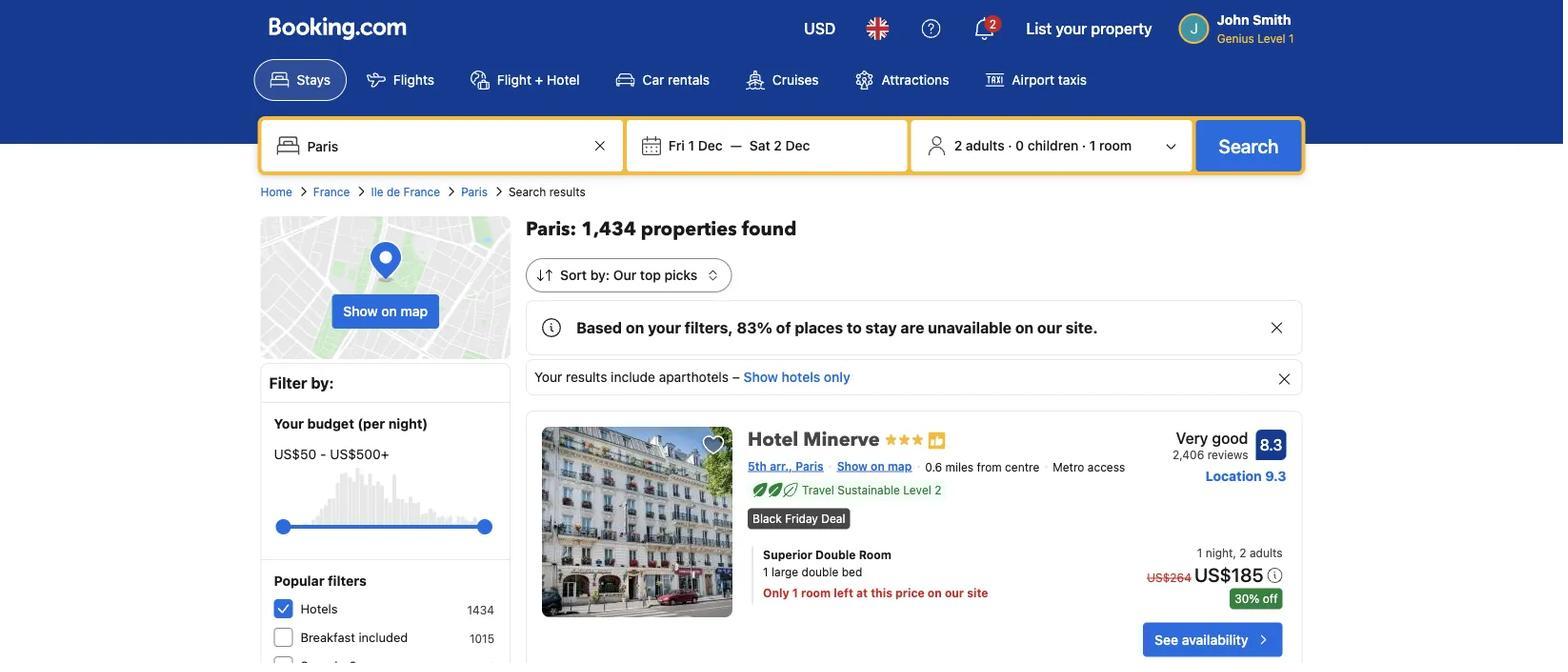 Task type: vqa. For each thing, say whether or not it's contained in the screenshot.
Flights
yes



Task type: locate. For each thing, give the bounding box(es) containing it.
your left filters,
[[648, 319, 681, 337]]

attractions link
[[839, 59, 965, 101]]

results for your
[[566, 369, 607, 385]]

john smith genius level 1
[[1217, 12, 1294, 45]]

search
[[1219, 134, 1279, 157], [509, 185, 546, 198]]

group
[[283, 512, 485, 542]]

2 dec from the left
[[785, 138, 810, 153]]

1 left night
[[1197, 546, 1202, 560]]

1434
[[467, 603, 494, 616]]

0 vertical spatial show
[[343, 303, 378, 319]]

·
[[1008, 138, 1012, 153], [1082, 138, 1086, 153]]

arr.,
[[770, 459, 793, 472]]

black friday deal
[[753, 512, 845, 526]]

stays
[[297, 72, 330, 88]]

2 france from the left
[[403, 185, 440, 198]]

show hotels only link
[[744, 369, 850, 385]]

0 vertical spatial show on map
[[343, 303, 428, 319]]

1 horizontal spatial ·
[[1082, 138, 1086, 153]]

paris link
[[461, 183, 488, 200]]

top
[[640, 267, 661, 283]]

list your property
[[1026, 20, 1152, 38]]

0 horizontal spatial adults
[[966, 138, 1005, 153]]

this property is part of our preferred partner programme. it is committed to providing commendable service and good value. it will pay us a higher commission if you make a booking. image
[[928, 431, 947, 450], [928, 431, 947, 450]]

filters,
[[685, 319, 733, 337]]

1 vertical spatial adults
[[1250, 546, 1283, 560]]

hotel right +
[[547, 72, 580, 88]]

1 horizontal spatial room
[[1099, 138, 1132, 153]]

search button
[[1196, 120, 1302, 171]]

our left site
[[945, 586, 964, 600]]

adults
[[966, 138, 1005, 153], [1250, 546, 1283, 560]]

0 horizontal spatial your
[[274, 416, 304, 432]]

2,406
[[1173, 448, 1204, 461]]

on
[[381, 303, 397, 319], [626, 319, 644, 337], [1015, 319, 1034, 337], [871, 459, 885, 472], [928, 586, 942, 600]]

reviews
[[1208, 448, 1248, 461]]

0 vertical spatial our
[[1037, 319, 1062, 337]]

genius
[[1217, 31, 1254, 45]]

0 horizontal spatial show
[[343, 303, 378, 319]]

2 · from the left
[[1082, 138, 1086, 153]]

availability
[[1182, 632, 1248, 647]]

by: left our
[[590, 267, 610, 283]]

0 horizontal spatial our
[[945, 586, 964, 600]]

1 dec from the left
[[698, 138, 723, 153]]

0 horizontal spatial dec
[[698, 138, 723, 153]]

adults inside dropdown button
[[966, 138, 1005, 153]]

0 horizontal spatial ·
[[1008, 138, 1012, 153]]

1 horizontal spatial by:
[[590, 267, 610, 283]]

0.6
[[925, 460, 942, 474]]

superior double room link
[[763, 546, 1085, 564]]

0 horizontal spatial level
[[903, 483, 931, 497]]

0 horizontal spatial hotel
[[547, 72, 580, 88]]

level down 0.6
[[903, 483, 931, 497]]

scored 8.3 element
[[1256, 430, 1286, 460]]

very good element
[[1173, 427, 1248, 450]]

show on map
[[343, 303, 428, 319], [837, 459, 912, 472]]

location 9.3
[[1206, 468, 1286, 484]]

1 horizontal spatial your
[[534, 369, 562, 385]]

usd button
[[793, 6, 847, 51]]

night)
[[388, 416, 428, 432]]

night
[[1206, 546, 1233, 560]]

· right children
[[1082, 138, 1086, 153]]

your
[[534, 369, 562, 385], [274, 416, 304, 432]]

2 horizontal spatial show
[[837, 459, 868, 472]]

1 horizontal spatial search
[[1219, 134, 1279, 157]]

1 vertical spatial your
[[648, 319, 681, 337]]

us$50
[[274, 446, 317, 462]]

good
[[1212, 429, 1248, 447]]

1 horizontal spatial map
[[888, 459, 912, 472]]

hotel
[[547, 72, 580, 88], [748, 427, 799, 453]]

paris up travel
[[796, 459, 824, 472]]

adults left 0
[[966, 138, 1005, 153]]

0 vertical spatial level
[[1258, 31, 1286, 45]]

0 vertical spatial map
[[401, 303, 428, 319]]

dec left —
[[698, 138, 723, 153]]

1 horizontal spatial level
[[1258, 31, 1286, 45]]

· left 0
[[1008, 138, 1012, 153]]

1 vertical spatial map
[[888, 459, 912, 472]]

,
[[1233, 546, 1236, 560]]

1 vertical spatial search
[[509, 185, 546, 198]]

0 vertical spatial by:
[[590, 267, 610, 283]]

2 right sat
[[774, 138, 782, 153]]

left
[[834, 586, 853, 600]]

5th
[[748, 459, 767, 472]]

on inside show on map button
[[381, 303, 397, 319]]

1 vertical spatial room
[[801, 586, 831, 600]]

popular filters
[[274, 573, 367, 589]]

our inside superior double room 1 large double bed only 1 room left at this price on our site
[[945, 586, 964, 600]]

0 horizontal spatial room
[[801, 586, 831, 600]]

your right the list
[[1056, 20, 1087, 38]]

83%
[[737, 319, 772, 337]]

are
[[901, 319, 924, 337]]

1015
[[470, 632, 494, 645]]

breakfast
[[301, 630, 355, 644]]

travel sustainable level 2
[[802, 483, 942, 497]]

1 vertical spatial show on map
[[837, 459, 912, 472]]

0 vertical spatial search
[[1219, 134, 1279, 157]]

2 left the list
[[990, 17, 996, 30]]

cruises
[[772, 72, 819, 88]]

0 horizontal spatial paris
[[461, 185, 488, 198]]

2 down 0.6
[[935, 483, 942, 497]]

our left site.
[[1037, 319, 1062, 337]]

1 horizontal spatial dec
[[785, 138, 810, 153]]

your left include
[[534, 369, 562, 385]]

your budget (per night)
[[274, 416, 428, 432]]

paris: 1,434 properties found
[[526, 216, 797, 242]]

1 horizontal spatial show
[[744, 369, 778, 385]]

results up paris:
[[549, 185, 586, 198]]

0 vertical spatial results
[[549, 185, 586, 198]]

level down smith
[[1258, 31, 1286, 45]]

hotels
[[782, 369, 820, 385]]

room down double
[[801, 586, 831, 600]]

results left include
[[566, 369, 607, 385]]

france left the ile
[[313, 185, 350, 198]]

adults right ,
[[1250, 546, 1283, 560]]

large
[[772, 566, 798, 579]]

our
[[1037, 319, 1062, 337], [945, 586, 964, 600]]

rentals
[[668, 72, 710, 88]]

fri 1 dec — sat 2 dec
[[669, 138, 810, 153]]

ile de france link
[[371, 183, 440, 200]]

0 vertical spatial adults
[[966, 138, 1005, 153]]

30%
[[1235, 592, 1260, 606]]

0 vertical spatial your
[[534, 369, 562, 385]]

Where are you going? field
[[300, 129, 589, 163]]

search inside "button"
[[1219, 134, 1279, 157]]

airport
[[1012, 72, 1055, 88]]

2 inside 2 dropdown button
[[990, 17, 996, 30]]

0 horizontal spatial search
[[509, 185, 546, 198]]

your for your budget (per night)
[[274, 416, 304, 432]]

hotel up arr.,
[[748, 427, 799, 453]]

0 vertical spatial paris
[[461, 185, 488, 198]]

0 horizontal spatial map
[[401, 303, 428, 319]]

dec right sat
[[785, 138, 810, 153]]

at
[[856, 586, 868, 600]]

1 horizontal spatial your
[[1056, 20, 1087, 38]]

1 vertical spatial our
[[945, 586, 964, 600]]

on inside superior double room 1 large double bed only 1 room left at this price on our site
[[928, 586, 942, 600]]

include
[[611, 369, 655, 385]]

france right the de
[[403, 185, 440, 198]]

room inside superior double room 1 large double bed only 1 room left at this price on our site
[[801, 586, 831, 600]]

1 night , 2 adults
[[1197, 546, 1283, 560]]

hotel minerve image
[[542, 427, 733, 617]]

results
[[549, 185, 586, 198], [566, 369, 607, 385]]

1 vertical spatial by:
[[311, 374, 334, 392]]

2
[[990, 17, 996, 30], [774, 138, 782, 153], [954, 138, 962, 153], [935, 483, 942, 497], [1240, 546, 1247, 560]]

picks
[[664, 267, 698, 283]]

sat
[[750, 138, 770, 153]]

black
[[753, 512, 782, 526]]

based on your filters, 83% of places to stay are unavailable on our site.
[[576, 319, 1098, 337]]

your for your results include aparthotels – show hotels only
[[534, 369, 562, 385]]

see
[[1155, 632, 1178, 647]]

search for search
[[1219, 134, 1279, 157]]

1 right children
[[1090, 138, 1096, 153]]

aparthotels
[[659, 369, 729, 385]]

room right children
[[1099, 138, 1132, 153]]

1 horizontal spatial france
[[403, 185, 440, 198]]

+
[[535, 72, 543, 88]]

level
[[1258, 31, 1286, 45], [903, 483, 931, 497]]

0.6 miles from centre
[[925, 460, 1040, 474]]

your account menu john smith genius level 1 element
[[1179, 3, 1302, 47]]

from
[[977, 460, 1002, 474]]

0 vertical spatial your
[[1056, 20, 1087, 38]]

miles
[[945, 460, 974, 474]]

1 vertical spatial paris
[[796, 459, 824, 472]]

your results include aparthotels – show hotels only
[[534, 369, 850, 385]]

1 down smith
[[1289, 31, 1294, 45]]

1 horizontal spatial paris
[[796, 459, 824, 472]]

1 horizontal spatial hotel
[[748, 427, 799, 453]]

1 vertical spatial your
[[274, 416, 304, 432]]

flights
[[393, 72, 434, 88]]

0 vertical spatial room
[[1099, 138, 1132, 153]]

paris down where are you going? field
[[461, 185, 488, 198]]

1 vertical spatial show
[[744, 369, 778, 385]]

0 horizontal spatial by:
[[311, 374, 334, 392]]

by: right filter
[[311, 374, 334, 392]]

0 horizontal spatial france
[[313, 185, 350, 198]]

2 left 0
[[954, 138, 962, 153]]

your up us$50
[[274, 416, 304, 432]]

paris
[[461, 185, 488, 198], [796, 459, 824, 472]]

–
[[732, 369, 740, 385]]

car
[[643, 72, 664, 88]]

1 horizontal spatial show on map
[[837, 459, 912, 472]]

1 vertical spatial results
[[566, 369, 607, 385]]

0 horizontal spatial show on map
[[343, 303, 428, 319]]

room inside dropdown button
[[1099, 138, 1132, 153]]



Task type: describe. For each thing, give the bounding box(es) containing it.
airport taxis
[[1012, 72, 1087, 88]]

fri 1 dec button
[[661, 129, 730, 163]]

search results
[[509, 185, 586, 198]]

home
[[261, 185, 292, 198]]

home link
[[261, 183, 292, 200]]

1 right only
[[792, 586, 798, 600]]

travel
[[802, 483, 834, 497]]

flight + hotel link
[[454, 59, 596, 101]]

search for search results
[[509, 185, 546, 198]]

price
[[895, 586, 925, 600]]

usd
[[804, 20, 836, 38]]

cruises link
[[730, 59, 835, 101]]

8.3
[[1260, 436, 1283, 454]]

—
[[730, 138, 742, 153]]

search results updated. paris: 1,434 properties found. applied filters: hotels. element
[[526, 216, 1303, 243]]

john
[[1217, 12, 1249, 28]]

1 vertical spatial level
[[903, 483, 931, 497]]

ile de france
[[371, 185, 440, 198]]

paris:
[[526, 216, 576, 242]]

sort by: our top picks
[[560, 267, 698, 283]]

filters
[[328, 573, 367, 589]]

breakfast included
[[301, 630, 408, 644]]

access
[[1088, 460, 1125, 474]]

places
[[795, 319, 843, 337]]

found
[[742, 216, 797, 242]]

airport taxis link
[[969, 59, 1103, 101]]

1 · from the left
[[1008, 138, 1012, 153]]

car rentals link
[[600, 59, 726, 101]]

to
[[847, 319, 862, 337]]

2 inside 2 adults · 0 children · 1 room dropdown button
[[954, 138, 962, 153]]

ile
[[371, 185, 383, 198]]

by: for sort
[[590, 267, 610, 283]]

our
[[613, 267, 637, 283]]

france link
[[313, 183, 350, 200]]

filter by:
[[269, 374, 334, 392]]

filter
[[269, 374, 307, 392]]

1,434
[[581, 216, 636, 242]]

this
[[871, 586, 893, 600]]

flight + hotel
[[497, 72, 580, 88]]

2 right ,
[[1240, 546, 1247, 560]]

superior double room 1 large double bed only 1 room left at this price on our site
[[763, 548, 988, 600]]

results for search
[[549, 185, 586, 198]]

sustainable
[[838, 483, 900, 497]]

2 vertical spatial show
[[837, 459, 868, 472]]

minerve
[[803, 427, 880, 453]]

us$50 - us$500+
[[274, 446, 389, 462]]

1 left large
[[763, 566, 768, 579]]

very
[[1176, 429, 1208, 447]]

show on map inside button
[[343, 303, 428, 319]]

level inside john smith genius level 1
[[1258, 31, 1286, 45]]

show on map button
[[332, 294, 439, 329]]

metro access
[[1053, 460, 1125, 474]]

9.3
[[1265, 468, 1286, 484]]

flight
[[497, 72, 531, 88]]

2 adults · 0 children · 1 room
[[954, 138, 1132, 153]]

friday
[[785, 512, 818, 526]]

see availability link
[[1143, 623, 1283, 657]]

smith
[[1253, 12, 1291, 28]]

sat 2 dec button
[[742, 129, 818, 163]]

1 france from the left
[[313, 185, 350, 198]]

us$500+
[[330, 446, 389, 462]]

0
[[1016, 138, 1024, 153]]

unavailable
[[928, 319, 1012, 337]]

-
[[320, 446, 326, 462]]

room
[[859, 548, 892, 562]]

booking.com image
[[269, 17, 406, 40]]

location
[[1206, 468, 1262, 484]]

stay
[[865, 319, 897, 337]]

1 vertical spatial hotel
[[748, 427, 799, 453]]

sort
[[560, 267, 587, 283]]

only
[[824, 369, 850, 385]]

(per
[[358, 416, 385, 432]]

us$185
[[1194, 564, 1264, 586]]

1 horizontal spatial adults
[[1250, 546, 1283, 560]]

fri
[[669, 138, 685, 153]]

based
[[576, 319, 622, 337]]

superior
[[763, 548, 813, 562]]

show inside button
[[343, 303, 378, 319]]

1 right fri
[[688, 138, 695, 153]]

double
[[802, 566, 839, 579]]

deal
[[821, 512, 845, 526]]

5th arr., paris
[[748, 459, 824, 472]]

see availability
[[1155, 632, 1248, 647]]

properties
[[641, 216, 737, 242]]

0 horizontal spatial your
[[648, 319, 681, 337]]

map inside show on map button
[[401, 303, 428, 319]]

1 inside john smith genius level 1
[[1289, 31, 1294, 45]]

0 vertical spatial hotel
[[547, 72, 580, 88]]

hotels
[[301, 602, 338, 616]]

1 inside dropdown button
[[1090, 138, 1096, 153]]

1 horizontal spatial our
[[1037, 319, 1062, 337]]

hotel minerve link
[[748, 419, 880, 453]]

taxis
[[1058, 72, 1087, 88]]

by: for filter
[[311, 374, 334, 392]]

list your property link
[[1015, 6, 1164, 51]]

2 button
[[962, 6, 1007, 51]]

included
[[359, 630, 408, 644]]

metro
[[1053, 460, 1084, 474]]

children
[[1028, 138, 1079, 153]]

us$264
[[1147, 571, 1192, 585]]



